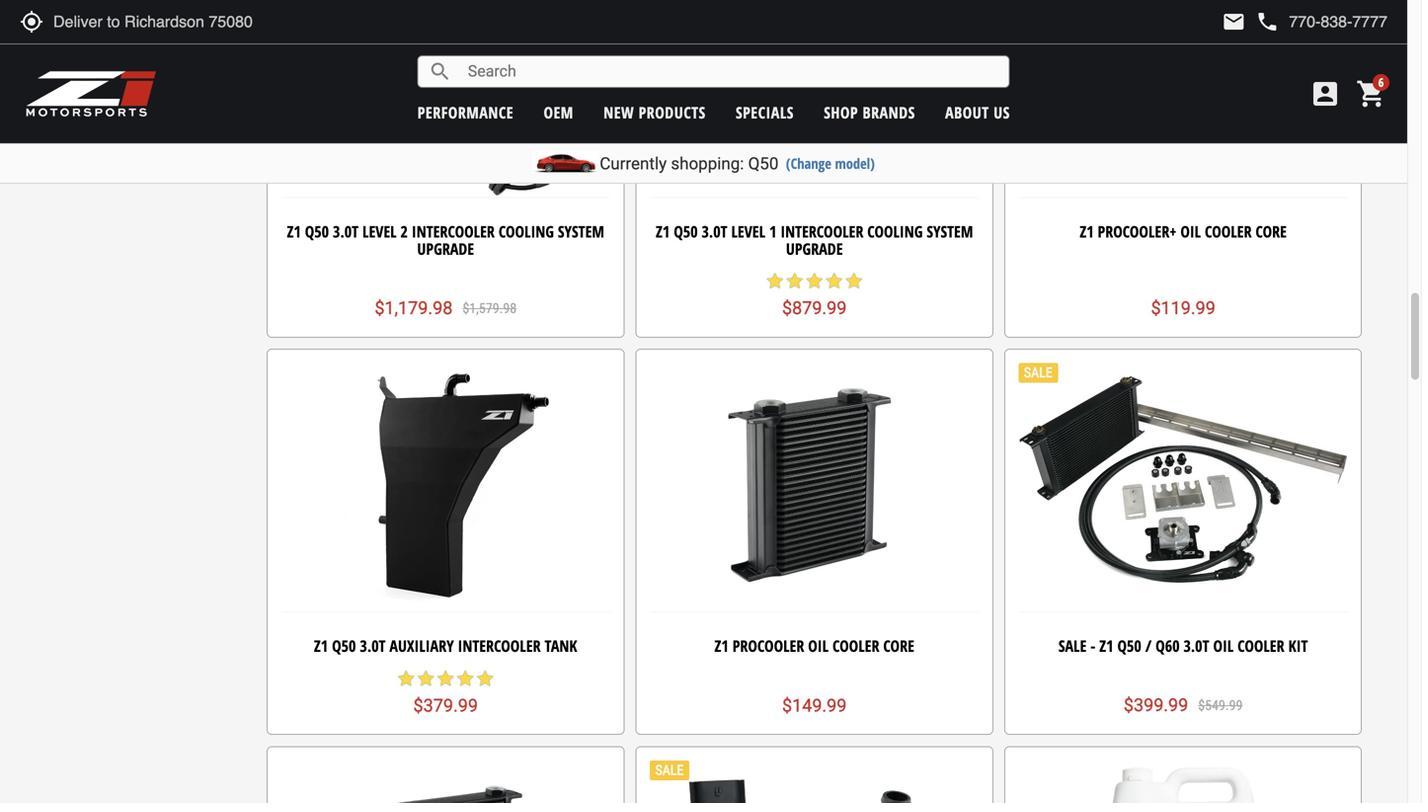 Task type: vqa. For each thing, say whether or not it's contained in the screenshot.
13th "-" from the right
no



Task type: describe. For each thing, give the bounding box(es) containing it.
shopping:
[[671, 154, 744, 173]]

system for z1 q50 3.0t level 2 intercooler cooling system upgrade
[[558, 221, 604, 242]]

cooling for z1 q50 3.0t level 1 intercooler cooling system upgrade
[[868, 221, 923, 242]]

z1 for z1 q50 3.0t level 2 intercooler cooling system upgrade
[[287, 221, 301, 242]]

account_box
[[1310, 78, 1341, 110]]

specials
[[736, 102, 794, 123]]

kit
[[1289, 635, 1308, 657]]

shopping_cart
[[1356, 78, 1388, 110]]

procooler
[[733, 635, 804, 657]]

phone
[[1256, 10, 1280, 34]]

$379.99
[[413, 695, 478, 716]]

q50 for z1 q50 3.0t level 1 intercooler cooling system upgrade
[[674, 221, 698, 242]]

mail link
[[1222, 10, 1246, 34]]

(change model) link
[[786, 154, 875, 173]]

account_box link
[[1305, 78, 1346, 110]]

shop
[[824, 102, 858, 123]]

$149.99
[[782, 695, 847, 716]]

new products link
[[604, 102, 706, 123]]

3.0t right the q60
[[1184, 635, 1210, 657]]

sale - z1 q50 / q60 3.0t oil cooler kit
[[1059, 635, 1308, 657]]

search
[[428, 60, 452, 83]]

us
[[994, 102, 1010, 123]]

cooling for z1 q50 3.0t level 2 intercooler cooling system upgrade
[[499, 221, 554, 242]]

1
[[769, 221, 777, 242]]

z1 procooler+ oil cooler core
[[1080, 221, 1287, 242]]

q50 for z1 q50 3.0t level 2 intercooler cooling system upgrade
[[305, 221, 329, 242]]

cooler for procooler
[[833, 635, 880, 657]]

about us
[[945, 102, 1010, 123]]

intercooler for 2
[[412, 221, 495, 242]]

$1,179.98 $1,579.98
[[375, 298, 517, 319]]

$1,179.98
[[375, 298, 453, 319]]

z1 for z1 q50 3.0t auxiliary intercooler tank
[[314, 635, 328, 657]]

upgrade for 2
[[417, 238, 474, 259]]

core for z1 procooler+ oil cooler core
[[1256, 221, 1287, 242]]

level for 2
[[363, 221, 397, 242]]

mail
[[1222, 10, 1246, 34]]

z1 for z1 q50 3.0t level 1 intercooler cooling system upgrade
[[656, 221, 670, 242]]

specials link
[[736, 102, 794, 123]]

-
[[1091, 635, 1096, 657]]

oem
[[544, 102, 574, 123]]

auxiliary
[[390, 635, 454, 657]]

oil for procooler+
[[1181, 221, 1201, 242]]

q50 for z1 q50 3.0t auxiliary intercooler tank
[[332, 635, 356, 657]]

sale
[[1059, 635, 1087, 657]]

products
[[639, 102, 706, 123]]

about
[[945, 102, 989, 123]]

q50 left /
[[1118, 635, 1142, 657]]

z1 for z1 procooler+ oil cooler core
[[1080, 221, 1094, 242]]

shopping_cart link
[[1351, 78, 1388, 110]]



Task type: locate. For each thing, give the bounding box(es) containing it.
upgrade right 2
[[417, 238, 474, 259]]

level inside the z1 q50 3.0t level 1 intercooler cooling system upgrade
[[731, 221, 766, 242]]

brands
[[863, 102, 915, 123]]

3.0t left 1
[[702, 221, 728, 242]]

phone link
[[1256, 10, 1388, 34]]

intercooler right 1
[[781, 221, 864, 242]]

level for 1
[[731, 221, 766, 242]]

$399.99
[[1124, 695, 1189, 716]]

2
[[401, 221, 408, 242]]

upgrade
[[417, 238, 474, 259], [786, 238, 843, 259]]

oil
[[1181, 221, 1201, 242], [808, 635, 829, 657], [1213, 635, 1234, 657]]

0 vertical spatial core
[[1256, 221, 1287, 242]]

/
[[1146, 635, 1152, 657]]

2 horizontal spatial oil
[[1213, 635, 1234, 657]]

star star star star star $879.99
[[765, 271, 864, 319]]

$879.99
[[782, 298, 847, 319]]

level inside z1 q50 3.0t level 2 intercooler cooling system upgrade
[[363, 221, 397, 242]]

system for z1 q50 3.0t level 1 intercooler cooling system upgrade
[[927, 221, 973, 242]]

new products
[[604, 102, 706, 123]]

$399.99 $549.99
[[1124, 695, 1243, 716]]

cooling inside z1 q50 3.0t level 2 intercooler cooling system upgrade
[[499, 221, 554, 242]]

performance link
[[418, 102, 514, 123]]

3.0t for z1 q50 3.0t level 2 intercooler cooling system upgrade
[[333, 221, 359, 242]]

0 horizontal spatial system
[[558, 221, 604, 242]]

cooling up $1,579.98
[[499, 221, 554, 242]]

currently shopping: q50 (change model)
[[600, 154, 875, 173]]

intercooler inside the z1 q50 3.0t level 1 intercooler cooling system upgrade
[[781, 221, 864, 242]]

z1
[[287, 221, 301, 242], [656, 221, 670, 242], [1080, 221, 1094, 242], [314, 635, 328, 657], [715, 635, 729, 657], [1100, 635, 1114, 657]]

2 upgrade from the left
[[786, 238, 843, 259]]

0 horizontal spatial oil
[[808, 635, 829, 657]]

3.0t left 2
[[333, 221, 359, 242]]

intercooler left tank
[[458, 635, 541, 657]]

q60
[[1156, 635, 1180, 657]]

1 horizontal spatial cooling
[[868, 221, 923, 242]]

upgrade inside the z1 q50 3.0t level 1 intercooler cooling system upgrade
[[786, 238, 843, 259]]

upgrade inside z1 q50 3.0t level 2 intercooler cooling system upgrade
[[417, 238, 474, 259]]

cooler up "$149.99"
[[833, 635, 880, 657]]

my_location
[[20, 10, 43, 34]]

$1,579.98
[[463, 300, 517, 317]]

q50 inside the z1 q50 3.0t level 1 intercooler cooling system upgrade
[[674, 221, 698, 242]]

cooling down "model)"
[[868, 221, 923, 242]]

1 system from the left
[[558, 221, 604, 242]]

(change
[[786, 154, 832, 173]]

1 horizontal spatial upgrade
[[786, 238, 843, 259]]

1 horizontal spatial system
[[927, 221, 973, 242]]

level left 2
[[363, 221, 397, 242]]

star
[[765, 271, 785, 291], [785, 271, 805, 291], [805, 271, 824, 291], [824, 271, 844, 291], [844, 271, 864, 291], [396, 669, 416, 688], [416, 669, 436, 688], [436, 669, 456, 688], [456, 669, 475, 688], [475, 669, 495, 688]]

3.0t for z1 q50 3.0t auxiliary intercooler tank
[[360, 635, 386, 657]]

1 horizontal spatial level
[[731, 221, 766, 242]]

currently
[[600, 154, 667, 173]]

oil right "procooler+" in the right of the page
[[1181, 221, 1201, 242]]

3.0t left auxiliary
[[360, 635, 386, 657]]

intercooler
[[412, 221, 495, 242], [781, 221, 864, 242], [458, 635, 541, 657]]

core for z1 procooler oil cooler core
[[883, 635, 915, 657]]

3.0t inside z1 q50 3.0t level 2 intercooler cooling system upgrade
[[333, 221, 359, 242]]

Search search field
[[452, 56, 1009, 87]]

q50 inside z1 q50 3.0t level 2 intercooler cooling system upgrade
[[305, 221, 329, 242]]

system
[[558, 221, 604, 242], [927, 221, 973, 242]]

z1 q50 3.0t level 2 intercooler cooling system upgrade
[[287, 221, 604, 259]]

upgrade right 1
[[786, 238, 843, 259]]

0 horizontal spatial upgrade
[[417, 238, 474, 259]]

2 cooling from the left
[[868, 221, 923, 242]]

q50 left (change in the right top of the page
[[748, 154, 779, 173]]

oil for procooler
[[808, 635, 829, 657]]

3.0t inside the z1 q50 3.0t level 1 intercooler cooling system upgrade
[[702, 221, 728, 242]]

shop brands
[[824, 102, 915, 123]]

oem link
[[544, 102, 574, 123]]

core
[[1256, 221, 1287, 242], [883, 635, 915, 657]]

z1 inside the z1 q50 3.0t level 1 intercooler cooling system upgrade
[[656, 221, 670, 242]]

oil right procooler
[[808, 635, 829, 657]]

q50
[[748, 154, 779, 173], [305, 221, 329, 242], [674, 221, 698, 242], [332, 635, 356, 657], [1118, 635, 1142, 657]]

z1 q50 3.0t auxiliary intercooler tank
[[314, 635, 577, 657]]

performance
[[418, 102, 514, 123]]

intercooler for 1
[[781, 221, 864, 242]]

intercooler right 2
[[412, 221, 495, 242]]

oil right the q60
[[1213, 635, 1234, 657]]

level left 1
[[731, 221, 766, 242]]

new
[[604, 102, 634, 123]]

cooling inside the z1 q50 3.0t level 1 intercooler cooling system upgrade
[[868, 221, 923, 242]]

q50 left auxiliary
[[332, 635, 356, 657]]

1 cooling from the left
[[499, 221, 554, 242]]

2 system from the left
[[927, 221, 973, 242]]

$119.99
[[1151, 298, 1216, 319]]

z1 motorsports logo image
[[25, 69, 158, 119]]

upgrade for 1
[[786, 238, 843, 259]]

mail phone
[[1222, 10, 1280, 34]]

about us link
[[945, 102, 1010, 123]]

2 level from the left
[[731, 221, 766, 242]]

1 level from the left
[[363, 221, 397, 242]]

0 horizontal spatial cooling
[[499, 221, 554, 242]]

0 horizontal spatial level
[[363, 221, 397, 242]]

model)
[[835, 154, 875, 173]]

cooler for procooler+
[[1205, 221, 1252, 242]]

3.0t
[[333, 221, 359, 242], [702, 221, 728, 242], [360, 635, 386, 657], [1184, 635, 1210, 657]]

1 vertical spatial core
[[883, 635, 915, 657]]

3.0t for z1 q50 3.0t level 1 intercooler cooling system upgrade
[[702, 221, 728, 242]]

level
[[363, 221, 397, 242], [731, 221, 766, 242]]

cooler up the $119.99
[[1205, 221, 1252, 242]]

z1 procooler oil cooler core
[[715, 635, 915, 657]]

z1 q50 3.0t level 1 intercooler cooling system upgrade
[[656, 221, 973, 259]]

cooling
[[499, 221, 554, 242], [868, 221, 923, 242]]

system inside the z1 q50 3.0t level 1 intercooler cooling system upgrade
[[927, 221, 973, 242]]

q50 left 2
[[305, 221, 329, 242]]

$549.99
[[1198, 698, 1243, 714]]

cooler left the "kit"
[[1238, 635, 1285, 657]]

0 horizontal spatial core
[[883, 635, 915, 657]]

z1 for z1 procooler oil cooler core
[[715, 635, 729, 657]]

shop brands link
[[824, 102, 915, 123]]

1 horizontal spatial core
[[1256, 221, 1287, 242]]

q50 down shopping:
[[674, 221, 698, 242]]

cooler
[[1205, 221, 1252, 242], [833, 635, 880, 657], [1238, 635, 1285, 657]]

1 horizontal spatial oil
[[1181, 221, 1201, 242]]

1 upgrade from the left
[[417, 238, 474, 259]]

intercooler inside z1 q50 3.0t level 2 intercooler cooling system upgrade
[[412, 221, 495, 242]]

system inside z1 q50 3.0t level 2 intercooler cooling system upgrade
[[558, 221, 604, 242]]

z1 inside z1 q50 3.0t level 2 intercooler cooling system upgrade
[[287, 221, 301, 242]]

procooler+
[[1098, 221, 1177, 242]]

star star star star star $379.99
[[396, 669, 495, 716]]

tank
[[545, 635, 577, 657]]



